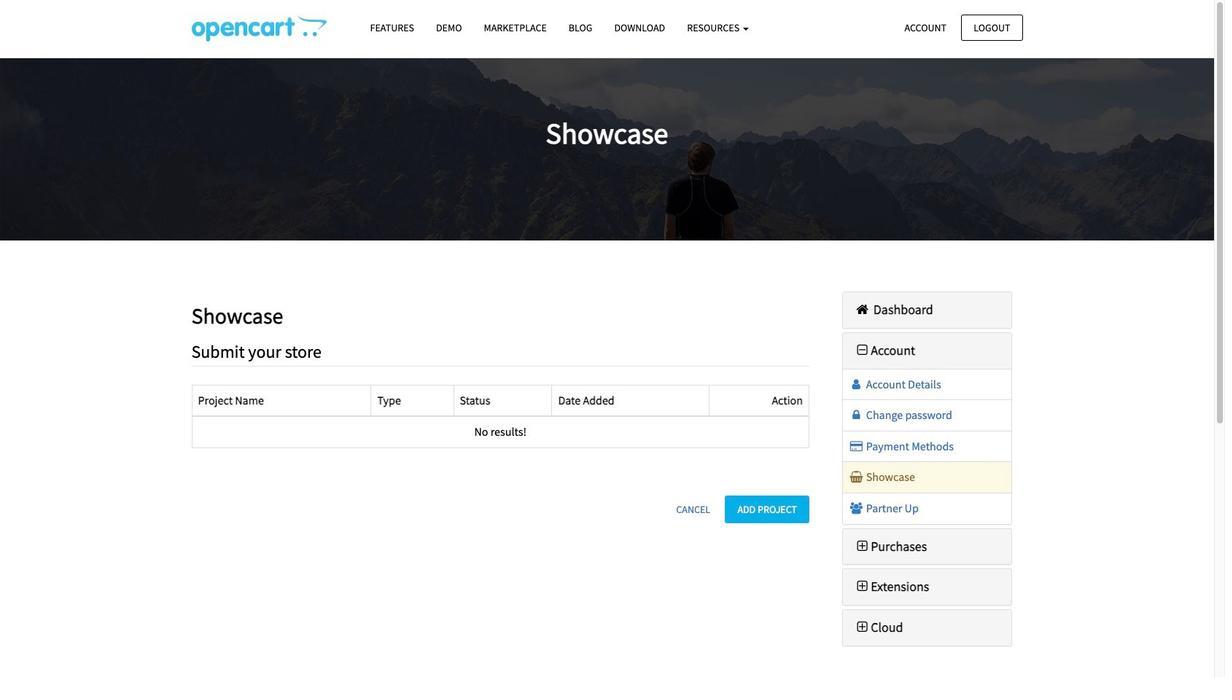 Task type: vqa. For each thing, say whether or not it's contained in the screenshot.
2nd data from the left
no



Task type: locate. For each thing, give the bounding box(es) containing it.
0 vertical spatial plus square o image
[[854, 581, 871, 594]]

users image
[[849, 503, 864, 514]]

1 plus square o image from the top
[[854, 581, 871, 594]]

plus square o image
[[854, 540, 871, 553]]

2 plus square o image from the top
[[854, 622, 871, 635]]

user image
[[849, 378, 864, 390]]

credit card image
[[849, 440, 864, 452]]

plus square o image
[[854, 581, 871, 594], [854, 622, 871, 635]]

1 vertical spatial plus square o image
[[854, 622, 871, 635]]

lock image
[[849, 409, 864, 421]]



Task type: describe. For each thing, give the bounding box(es) containing it.
home image
[[854, 303, 871, 317]]

shopping basket image
[[849, 471, 864, 483]]

minus square o image
[[854, 344, 871, 357]]

opencart - showcase image
[[191, 15, 326, 42]]



